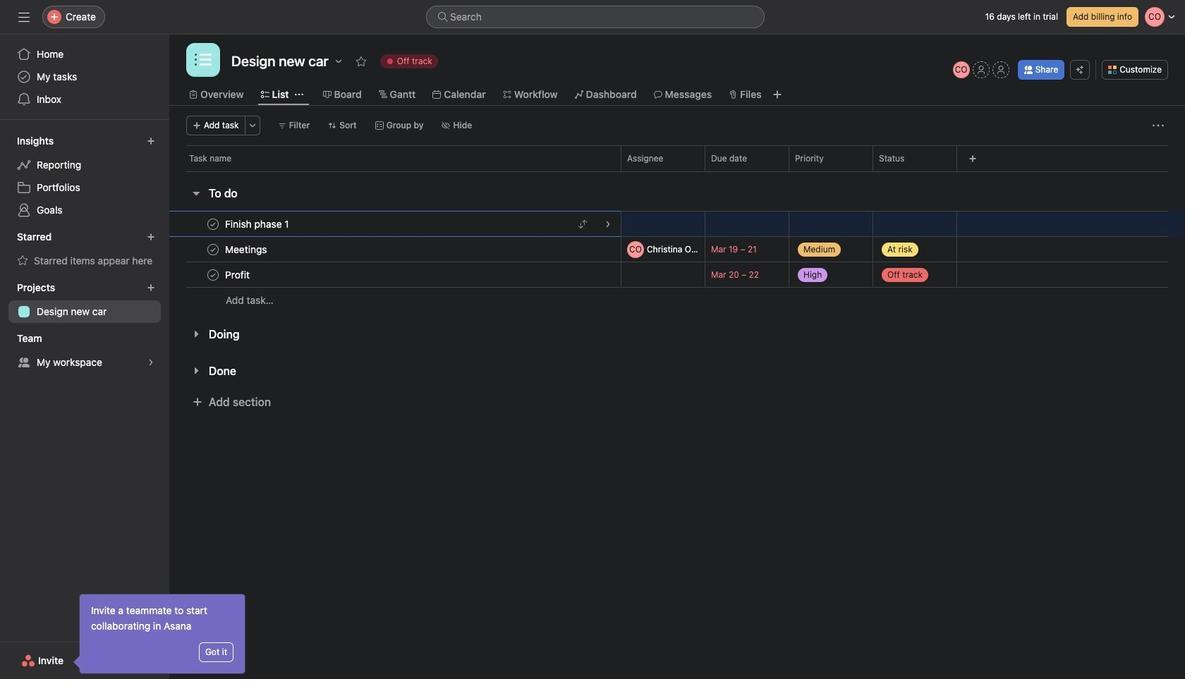 Task type: vqa. For each thing, say whether or not it's contained in the screenshot.
first Mark complete option from the bottom
yes



Task type: locate. For each thing, give the bounding box(es) containing it.
profit cell
[[169, 262, 621, 288]]

header to do tree grid
[[169, 211, 1185, 313]]

0 vertical spatial task name text field
[[222, 242, 271, 256]]

new insights image
[[147, 137, 155, 145]]

task name text field right mark complete icon
[[222, 268, 254, 282]]

task name text field inside meetings cell
[[222, 242, 271, 256]]

move tasks between sections image
[[579, 245, 587, 254]]

collapse task list for this group image
[[191, 188, 202, 199]]

task name text field down task name text box
[[222, 242, 271, 256]]

mark complete checkbox inside 'finish phase 1' cell
[[205, 216, 222, 232]]

0 vertical spatial mark complete image
[[205, 216, 222, 232]]

Mark complete checkbox
[[205, 216, 222, 232], [205, 266, 222, 283]]

2 mark complete image from the top
[[205, 241, 222, 258]]

hide sidebar image
[[18, 11, 30, 23]]

task name text field inside profit "cell"
[[222, 268, 254, 282]]

manage project members image
[[953, 61, 970, 78]]

row
[[169, 145, 1185, 171], [186, 171, 1168, 172], [169, 211, 1185, 237], [169, 236, 1185, 262], [169, 262, 1185, 288], [169, 287, 1185, 313]]

mark complete checkbox inside profit "cell"
[[205, 266, 222, 283]]

add items to starred image
[[147, 233, 155, 241]]

1 vertical spatial expand task list for this group image
[[191, 365, 202, 377]]

mark complete image up mark complete option
[[205, 216, 222, 232]]

more actions image
[[248, 121, 257, 130]]

mark complete image up mark complete icon
[[205, 241, 222, 258]]

2 mark complete checkbox from the top
[[205, 266, 222, 283]]

mark complete image
[[205, 216, 222, 232], [205, 241, 222, 258]]

1 vertical spatial task name text field
[[222, 268, 254, 282]]

finish phase 1 cell
[[169, 211, 621, 237]]

1 task name text field from the top
[[222, 242, 271, 256]]

1 vertical spatial mark complete image
[[205, 241, 222, 258]]

list box
[[426, 6, 765, 28]]

0 vertical spatial expand task list for this group image
[[191, 329, 202, 340]]

1 vertical spatial mark complete checkbox
[[205, 266, 222, 283]]

tooltip
[[75, 595, 245, 674]]

mark complete checkbox down mark complete option
[[205, 266, 222, 283]]

2 task name text field from the top
[[222, 268, 254, 282]]

expand task list for this group image
[[191, 329, 202, 340], [191, 365, 202, 377]]

mark complete checkbox up mark complete option
[[205, 216, 222, 232]]

details image
[[604, 245, 612, 254]]

0 vertical spatial mark complete checkbox
[[205, 216, 222, 232]]

Task name text field
[[222, 242, 271, 256], [222, 268, 254, 282]]

1 mark complete checkbox from the top
[[205, 216, 222, 232]]

ask ai image
[[1076, 66, 1085, 74]]

1 mark complete image from the top
[[205, 216, 222, 232]]

mark complete checkbox for task name text field within profit "cell"
[[205, 266, 222, 283]]



Task type: describe. For each thing, give the bounding box(es) containing it.
teams element
[[0, 326, 169, 377]]

see details, my workspace image
[[147, 358, 155, 367]]

2 expand task list for this group image from the top
[[191, 365, 202, 377]]

task name text field for profit "cell"
[[222, 268, 254, 282]]

mark complete checkbox for task name text box
[[205, 216, 222, 232]]

tab actions image
[[295, 90, 303, 99]]

starred element
[[0, 224, 169, 275]]

insights element
[[0, 128, 169, 224]]

mark complete image for task name text field within meetings cell
[[205, 241, 222, 258]]

list image
[[195, 52, 212, 68]]

Task name text field
[[222, 217, 293, 231]]

details image
[[604, 220, 612, 228]]

projects element
[[0, 275, 169, 326]]

mark complete image
[[205, 266, 222, 283]]

add to starred image
[[355, 56, 367, 67]]

more actions image
[[1153, 120, 1164, 131]]

meetings cell
[[169, 236, 621, 262]]

Mark complete checkbox
[[205, 241, 222, 258]]

global element
[[0, 35, 169, 119]]

1 expand task list for this group image from the top
[[191, 329, 202, 340]]

move tasks between sections image
[[579, 220, 587, 228]]

add tab image
[[772, 89, 783, 100]]

mark complete image for task name text box
[[205, 216, 222, 232]]

add field image
[[969, 155, 977, 163]]

new project or portfolio image
[[147, 284, 155, 292]]

task name text field for meetings cell
[[222, 242, 271, 256]]



